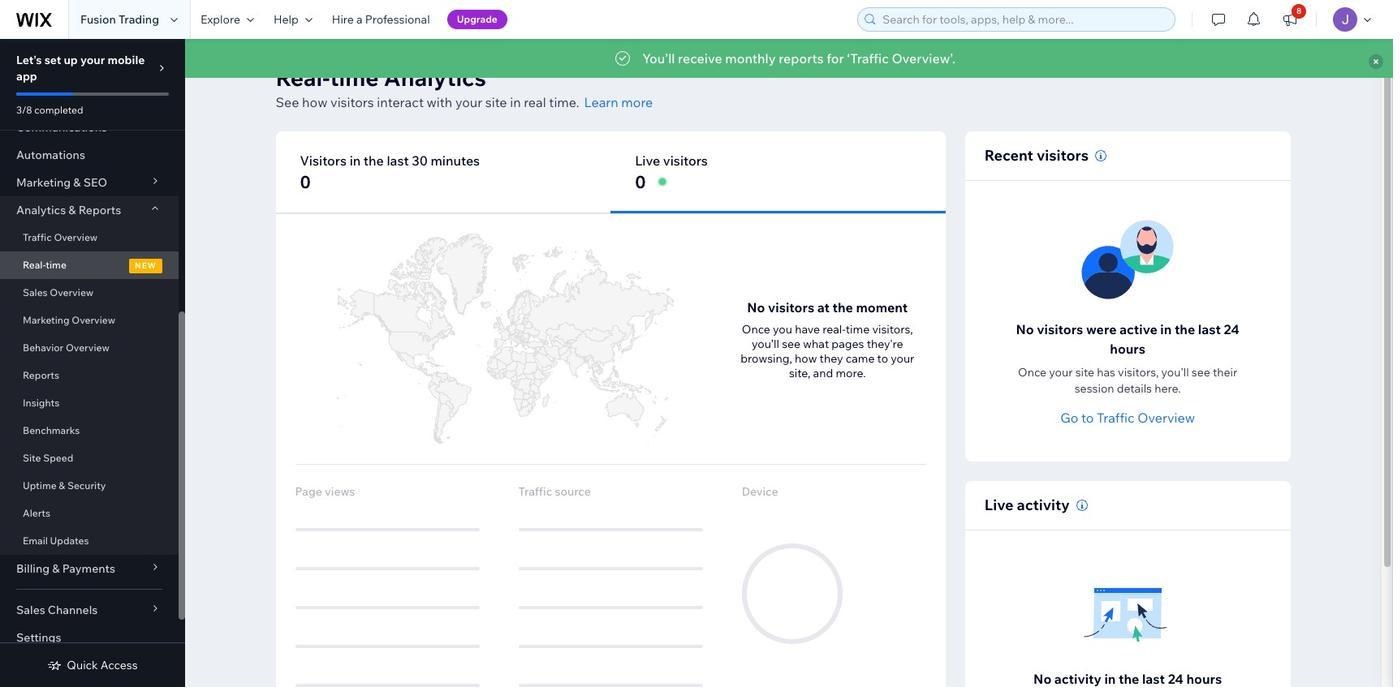 Task type: locate. For each thing, give the bounding box(es) containing it.
0
[[300, 171, 311, 192], [635, 171, 646, 192]]

1 horizontal spatial site
[[1075, 365, 1095, 380]]

hire
[[332, 12, 354, 27]]

visitors for recent visitors
[[1037, 146, 1089, 165]]

no inside "no visitors at the moment once you have real-time visitors, you'll see what pages they're browsing, how they came to your site, and more."
[[747, 300, 765, 316]]

0 horizontal spatial to
[[877, 352, 888, 366]]

a chart. image
[[295, 234, 709, 445]]

no for at
[[747, 300, 765, 316]]

sales inside 'link'
[[23, 287, 48, 299]]

& for marketing
[[73, 175, 81, 190]]

the inside 'no visitors were active in the last 24 hours once your site has visitors, you'll see their session details here.'
[[1175, 322, 1195, 338]]

visitors inside real-time analytics see how visitors interact with your site in real time. learn more
[[330, 94, 374, 110]]

0 horizontal spatial in
[[350, 153, 361, 169]]

1 horizontal spatial in
[[510, 94, 521, 110]]

how inside real-time analytics see how visitors interact with your site in real time. learn more
[[302, 94, 328, 110]]

1 horizontal spatial visitors,
[[1118, 365, 1159, 380]]

site left 'real'
[[485, 94, 507, 110]]

& inside uptime & security link
[[59, 480, 65, 492]]

marketing overview
[[23, 314, 115, 326]]

upgrade
[[457, 13, 498, 25]]

1 horizontal spatial reports
[[78, 203, 121, 218]]

sales overview
[[23, 287, 93, 299]]

1 horizontal spatial last
[[1198, 322, 1221, 338]]

1 vertical spatial see
[[1192, 365, 1210, 380]]

marketing inside dropdown button
[[16, 175, 71, 190]]

see
[[782, 337, 801, 352], [1192, 365, 1210, 380]]

& inside marketing & seo dropdown button
[[73, 175, 81, 190]]

visitors, inside 'no visitors were active in the last 24 hours once your site has visitors, you'll see their session details here.'
[[1118, 365, 1159, 380]]

automations link
[[0, 141, 179, 169]]

0 horizontal spatial last
[[387, 153, 409, 169]]

your inside 'no visitors were active in the last 24 hours once your site has visitors, you'll see their session details here.'
[[1049, 365, 1073, 380]]

reports link
[[0, 362, 179, 390]]

1 vertical spatial in
[[350, 153, 361, 169]]

2 vertical spatial in
[[1160, 322, 1172, 338]]

1 horizontal spatial see
[[1192, 365, 1210, 380]]

1 0 from the left
[[300, 171, 311, 192]]

'traffic
[[847, 50, 889, 67]]

the left 30
[[364, 153, 384, 169]]

real- up "sales overview"
[[23, 259, 46, 271]]

sales for sales channels
[[16, 603, 45, 618]]

0 vertical spatial how
[[302, 94, 328, 110]]

traffic up the real-time
[[23, 231, 52, 244]]

real-
[[276, 63, 330, 92], [23, 259, 46, 271]]

real- inside sidebar element
[[23, 259, 46, 271]]

time up interact
[[330, 63, 379, 92]]

traffic inside sidebar element
[[23, 231, 52, 244]]

no up browsing,
[[747, 300, 765, 316]]

0 vertical spatial live
[[635, 153, 660, 169]]

1 horizontal spatial once
[[1018, 365, 1047, 380]]

1 vertical spatial analytics
[[16, 203, 66, 218]]

time inside "no visitors at the moment once you have real-time visitors, you'll see what pages they're browsing, how they came to your site, and more."
[[846, 322, 870, 337]]

0 horizontal spatial traffic
[[23, 231, 52, 244]]

visitors for no visitors were active in the last 24 hours once your site has visitors, you'll see their session details here.
[[1037, 322, 1083, 338]]

& for billing
[[52, 562, 60, 576]]

updates
[[50, 535, 89, 547]]

they
[[820, 352, 843, 366]]

with
[[427, 94, 452, 110]]

let's set up your mobile app
[[16, 53, 145, 84]]

1 horizontal spatial time
[[330, 63, 379, 92]]

sales down the real-time
[[23, 287, 48, 299]]

to right came at bottom
[[877, 352, 888, 366]]

last inside 'no visitors were active in the last 24 hours once your site has visitors, you'll see their session details here.'
[[1198, 322, 1221, 338]]

0 horizontal spatial visitors,
[[872, 322, 913, 337]]

& down marketing & seo
[[68, 203, 76, 218]]

sales inside dropdown button
[[16, 603, 45, 618]]

professional
[[365, 12, 430, 27]]

1 horizontal spatial analytics
[[384, 63, 486, 92]]

1 vertical spatial the
[[833, 300, 853, 316]]

0 horizontal spatial 0
[[300, 171, 311, 192]]

hire a professional
[[332, 12, 430, 27]]

real- for real-time
[[23, 259, 46, 271]]

the inside visitors in the last 30 minutes 0
[[364, 153, 384, 169]]

how right see
[[302, 94, 328, 110]]

time for real-time
[[46, 259, 66, 271]]

in left 'real'
[[510, 94, 521, 110]]

payments
[[62, 562, 115, 576]]

time up "sales overview"
[[46, 259, 66, 271]]

1 horizontal spatial the
[[833, 300, 853, 316]]

sales overview link
[[0, 279, 179, 307]]

time inside real-time analytics see how visitors interact with your site in real time. learn more
[[330, 63, 379, 92]]

1 horizontal spatial live
[[985, 496, 1014, 515]]

site inside 'no visitors were active in the last 24 hours once your site has visitors, you'll see their session details here.'
[[1075, 365, 1095, 380]]

0 vertical spatial once
[[742, 322, 770, 337]]

overview for behavior overview
[[66, 342, 109, 354]]

your right came at bottom
[[891, 352, 914, 366]]

1 vertical spatial last
[[1198, 322, 1221, 338]]

site,
[[789, 366, 811, 381]]

& inside the billing & payments popup button
[[52, 562, 60, 576]]

0 horizontal spatial you'll
[[752, 337, 779, 352]]

traffic
[[23, 231, 52, 244], [1097, 410, 1135, 426], [518, 485, 552, 499]]

1 vertical spatial live
[[985, 496, 1014, 515]]

sales
[[23, 287, 48, 299], [16, 603, 45, 618]]

analytics up traffic overview
[[16, 203, 66, 218]]

overview inside 'link'
[[50, 287, 93, 299]]

visitors inside 'no visitors were active in the last 24 hours once your site has visitors, you'll see their session details here.'
[[1037, 322, 1083, 338]]

real- for real-time analytics see how visitors interact with your site in real time. learn more
[[276, 63, 330, 92]]

1 vertical spatial real-
[[23, 259, 46, 271]]

time up came at bottom
[[846, 322, 870, 337]]

2 horizontal spatial in
[[1160, 322, 1172, 338]]

live left activity
[[985, 496, 1014, 515]]

1 vertical spatial site
[[1075, 365, 1095, 380]]

reports down seo
[[78, 203, 121, 218]]

1 vertical spatial how
[[795, 352, 817, 366]]

real-
[[823, 322, 846, 337]]

0 vertical spatial the
[[364, 153, 384, 169]]

in right visitors
[[350, 153, 361, 169]]

traffic left source
[[518, 485, 552, 499]]

last left 30
[[387, 153, 409, 169]]

1 horizontal spatial 0
[[635, 171, 646, 192]]

fusion
[[80, 12, 116, 27]]

site inside real-time analytics see how visitors interact with your site in real time. learn more
[[485, 94, 507, 110]]

communications
[[16, 120, 107, 135]]

live down more
[[635, 153, 660, 169]]

browsing,
[[741, 352, 792, 366]]

0 vertical spatial in
[[510, 94, 521, 110]]

0 vertical spatial last
[[387, 153, 409, 169]]

moment
[[856, 300, 908, 316]]

0 horizontal spatial see
[[782, 337, 801, 352]]

the
[[364, 153, 384, 169], [833, 300, 853, 316], [1175, 322, 1195, 338]]

reports
[[78, 203, 121, 218], [23, 369, 59, 382]]

you'll
[[752, 337, 779, 352], [1161, 365, 1189, 380]]

analytics up with
[[384, 63, 486, 92]]

1 vertical spatial marketing
[[23, 314, 69, 326]]

were
[[1086, 322, 1117, 338]]

& left seo
[[73, 175, 81, 190]]

visitors inside "no visitors at the moment once you have real-time visitors, you'll see what pages they're browsing, how they came to your site, and more."
[[768, 300, 814, 316]]

the inside "no visitors at the moment once you have real-time visitors, you'll see what pages they're browsing, how they came to your site, and more."
[[833, 300, 853, 316]]

once left you on the right top of the page
[[742, 322, 770, 337]]

1 horizontal spatial real-
[[276, 63, 330, 92]]

0 vertical spatial reports
[[78, 203, 121, 218]]

1 vertical spatial no
[[1016, 322, 1034, 338]]

and
[[813, 366, 833, 381]]

time inside sidebar element
[[46, 259, 66, 271]]

time.
[[549, 94, 579, 110]]

0 down visitors
[[300, 171, 311, 192]]

reports up insights
[[23, 369, 59, 382]]

marketing overview link
[[0, 307, 179, 334]]

Search for tools, apps, help & more... field
[[878, 8, 1170, 31]]

& right uptime
[[59, 480, 65, 492]]

1 horizontal spatial traffic
[[518, 485, 552, 499]]

your left has
[[1049, 365, 1073, 380]]

to right 'go'
[[1081, 410, 1094, 426]]

0 vertical spatial no
[[747, 300, 765, 316]]

minutes
[[431, 153, 480, 169]]

the right 'active'
[[1175, 322, 1195, 338]]

&
[[73, 175, 81, 190], [68, 203, 76, 218], [59, 480, 65, 492], [52, 562, 60, 576]]

benchmarks link
[[0, 417, 179, 445]]

no left were
[[1016, 322, 1034, 338]]

2 vertical spatial the
[[1175, 322, 1195, 338]]

1 vertical spatial once
[[1018, 365, 1047, 380]]

0 down live visitors
[[635, 171, 646, 192]]

analytics
[[384, 63, 486, 92], [16, 203, 66, 218]]

0 horizontal spatial how
[[302, 94, 328, 110]]

0 vertical spatial marketing
[[16, 175, 71, 190]]

marketing down automations
[[16, 175, 71, 190]]

here.
[[1155, 382, 1181, 396]]

0 vertical spatial time
[[330, 63, 379, 92]]

more
[[621, 94, 653, 110]]

the right at
[[833, 300, 853, 316]]

go to traffic overview
[[1061, 410, 1195, 426]]

2 vertical spatial time
[[846, 322, 870, 337]]

0 vertical spatial sales
[[23, 287, 48, 299]]

overview up marketing overview
[[50, 287, 93, 299]]

in right 'active'
[[1160, 322, 1172, 338]]

2 horizontal spatial time
[[846, 322, 870, 337]]

have
[[795, 322, 820, 337]]

visitors
[[330, 94, 374, 110], [1037, 146, 1089, 165], [663, 153, 708, 169], [768, 300, 814, 316], [1037, 322, 1083, 338]]

overview down here.
[[1138, 410, 1195, 426]]

site
[[485, 94, 507, 110], [1075, 365, 1095, 380]]

0 vertical spatial see
[[782, 337, 801, 352]]

8
[[1297, 6, 1302, 16]]

marketing up behavior
[[23, 314, 69, 326]]

traffic down details
[[1097, 410, 1135, 426]]

0 vertical spatial visitors,
[[872, 322, 913, 337]]

0 horizontal spatial site
[[485, 94, 507, 110]]

no for were
[[1016, 322, 1034, 338]]

interact
[[377, 94, 424, 110]]

tab list
[[276, 132, 946, 214]]

0 horizontal spatial analytics
[[16, 203, 66, 218]]

settings link
[[0, 624, 179, 652]]

see inside 'no visitors were active in the last 24 hours once your site has visitors, you'll see their session details here.'
[[1192, 365, 1210, 380]]

0 horizontal spatial no
[[747, 300, 765, 316]]

1 horizontal spatial no
[[1016, 322, 1034, 338]]

marketing & seo
[[16, 175, 107, 190]]

overview for traffic overview
[[54, 231, 98, 244]]

sales channels button
[[0, 597, 179, 624]]

overview down sales overview 'link'
[[72, 314, 115, 326]]

0 vertical spatial site
[[485, 94, 507, 110]]

& right the billing
[[52, 562, 60, 576]]

real- up see
[[276, 63, 330, 92]]

0 horizontal spatial once
[[742, 322, 770, 337]]

behavior
[[23, 342, 64, 354]]

email updates
[[23, 535, 89, 547]]

no visitors at the moment once you have real-time visitors, you'll see what pages they're browsing, how they came to your site, and more.
[[741, 300, 914, 381]]

set
[[44, 53, 61, 67]]

0 vertical spatial analytics
[[384, 63, 486, 92]]

overview for marketing overview
[[72, 314, 115, 326]]

0 vertical spatial real-
[[276, 63, 330, 92]]

sales for sales overview
[[23, 287, 48, 299]]

visitors for no visitors at the moment once you have real-time visitors, you'll see what pages they're browsing, how they came to your site, and more.
[[768, 300, 814, 316]]

1 vertical spatial to
[[1081, 410, 1094, 426]]

overview down analytics & reports
[[54, 231, 98, 244]]

your right with
[[455, 94, 482, 110]]

your right up
[[80, 53, 105, 67]]

time for real-time analytics see how visitors interact with your site in real time. learn more
[[330, 63, 379, 92]]

once left has
[[1018, 365, 1047, 380]]

1 vertical spatial you'll
[[1161, 365, 1189, 380]]

1 vertical spatial sales
[[16, 603, 45, 618]]

see left their in the right of the page
[[1192, 365, 1210, 380]]

communications button
[[0, 114, 179, 141]]

0 vertical spatial you'll
[[752, 337, 779, 352]]

you'll left have
[[752, 337, 779, 352]]

0 vertical spatial traffic
[[23, 231, 52, 244]]

for
[[827, 50, 844, 67]]

2 horizontal spatial the
[[1175, 322, 1195, 338]]

overview'.
[[892, 50, 955, 67]]

active
[[1120, 322, 1158, 338]]

last left 24
[[1198, 322, 1221, 338]]

page
[[295, 485, 322, 499]]

seo
[[83, 175, 107, 190]]

real- inside real-time analytics see how visitors interact with your site in real time. learn more
[[276, 63, 330, 92]]

2 vertical spatial traffic
[[518, 485, 552, 499]]

0 horizontal spatial time
[[46, 259, 66, 271]]

1 horizontal spatial how
[[795, 352, 817, 366]]

1 vertical spatial visitors,
[[1118, 365, 1159, 380]]

how left they
[[795, 352, 817, 366]]

once inside 'no visitors were active in the last 24 hours once your site has visitors, you'll see their session details here.'
[[1018, 365, 1047, 380]]

you'll up here.
[[1161, 365, 1189, 380]]

1 vertical spatial time
[[46, 259, 66, 271]]

traffic overview link
[[0, 224, 179, 252]]

see
[[276, 94, 299, 110]]

device
[[742, 485, 778, 499]]

analytics inside popup button
[[16, 203, 66, 218]]

visitors,
[[872, 322, 913, 337], [1118, 365, 1159, 380]]

visitors, down moment
[[872, 322, 913, 337]]

0 horizontal spatial real-
[[23, 259, 46, 271]]

0 horizontal spatial the
[[364, 153, 384, 169]]

in
[[510, 94, 521, 110], [350, 153, 361, 169], [1160, 322, 1172, 338]]

site up session
[[1075, 365, 1095, 380]]

0 vertical spatial to
[[877, 352, 888, 366]]

no
[[747, 300, 765, 316], [1016, 322, 1034, 338]]

no inside 'no visitors were active in the last 24 hours once your site has visitors, you'll see their session details here.'
[[1016, 322, 1034, 338]]

2 0 from the left
[[635, 171, 646, 192]]

& inside analytics & reports popup button
[[68, 203, 76, 218]]

overview down marketing overview link
[[66, 342, 109, 354]]

see left what
[[782, 337, 801, 352]]

visitors, up details
[[1118, 365, 1159, 380]]

0 horizontal spatial reports
[[23, 369, 59, 382]]

sales up settings
[[16, 603, 45, 618]]

0 horizontal spatial live
[[635, 153, 660, 169]]

1 horizontal spatial you'll
[[1161, 365, 1189, 380]]

2 horizontal spatial traffic
[[1097, 410, 1135, 426]]

a
[[356, 12, 363, 27]]



Task type: describe. For each thing, give the bounding box(es) containing it.
marketing for marketing & seo
[[16, 175, 71, 190]]

reports
[[779, 50, 824, 67]]

help
[[274, 12, 299, 27]]

site speed link
[[0, 445, 179, 473]]

you'll receive monthly reports for 'traffic overview'. alert
[[185, 39, 1393, 78]]

upgrade button
[[447, 10, 507, 29]]

marketing for marketing overview
[[23, 314, 69, 326]]

page views
[[295, 485, 355, 499]]

receive
[[678, 50, 722, 67]]

recent
[[985, 146, 1033, 165]]

0 inside visitors in the last 30 minutes 0
[[300, 171, 311, 192]]

see inside "no visitors at the moment once you have real-time visitors, you'll see what pages they're browsing, how they came to your site, and more."
[[782, 337, 801, 352]]

quick
[[67, 658, 98, 673]]

last inside visitors in the last 30 minutes 0
[[387, 153, 409, 169]]

details
[[1117, 382, 1152, 396]]

behavior overview link
[[0, 334, 179, 362]]

has
[[1097, 365, 1116, 380]]

analytics inside real-time analytics see how visitors interact with your site in real time. learn more
[[384, 63, 486, 92]]

let's
[[16, 53, 42, 67]]

live for live visitors
[[635, 153, 660, 169]]

security
[[67, 480, 106, 492]]

3/8 completed
[[16, 104, 83, 116]]

speed
[[43, 452, 73, 464]]

trading
[[118, 12, 159, 27]]

in inside 'no visitors were active in the last 24 hours once your site has visitors, you'll see their session details here.'
[[1160, 322, 1172, 338]]

to inside "no visitors at the moment once you have real-time visitors, you'll see what pages they're browsing, how they came to your site, and more."
[[877, 352, 888, 366]]

real-time analytics see how visitors interact with your site in real time. learn more
[[276, 63, 653, 110]]

email updates link
[[0, 528, 179, 555]]

your inside real-time analytics see how visitors interact with your site in real time. learn more
[[455, 94, 482, 110]]

more.
[[836, 366, 866, 381]]

live activity
[[985, 496, 1070, 515]]

monthly
[[725, 50, 776, 67]]

how inside "no visitors at the moment once you have real-time visitors, you'll see what pages they're browsing, how they came to your site, and more."
[[795, 352, 817, 366]]

pages
[[832, 337, 864, 352]]

sales channels
[[16, 603, 98, 618]]

uptime & security link
[[0, 473, 179, 500]]

visitors
[[300, 153, 347, 169]]

came
[[846, 352, 875, 366]]

session
[[1075, 382, 1114, 396]]

you'll inside "no visitors at the moment once you have real-time visitors, you'll see what pages they're browsing, how they came to your site, and more."
[[752, 337, 779, 352]]

1 vertical spatial reports
[[23, 369, 59, 382]]

email
[[23, 535, 48, 547]]

sidebar element
[[0, 0, 185, 688]]

24
[[1224, 322, 1240, 338]]

analytics & reports button
[[0, 196, 179, 224]]

site speed
[[23, 452, 73, 464]]

uptime
[[23, 480, 57, 492]]

recent visitors
[[985, 146, 1089, 165]]

site
[[23, 452, 41, 464]]

completed
[[34, 104, 83, 116]]

traffic for traffic overview
[[23, 231, 52, 244]]

3/8
[[16, 104, 32, 116]]

billing & payments
[[16, 562, 115, 576]]

app
[[16, 69, 37, 84]]

live visitors
[[635, 153, 708, 169]]

in inside real-time analytics see how visitors interact with your site in real time. learn more
[[510, 94, 521, 110]]

overview for sales overview
[[50, 287, 93, 299]]

billing
[[16, 562, 50, 576]]

live for live activity
[[985, 496, 1014, 515]]

real
[[524, 94, 546, 110]]

alerts
[[23, 507, 50, 520]]

traffic source
[[518, 485, 591, 499]]

mobile
[[107, 53, 145, 67]]

& for analytics
[[68, 203, 76, 218]]

their
[[1213, 365, 1238, 380]]

quick access
[[67, 658, 138, 673]]

settings
[[16, 631, 61, 645]]

activity
[[1017, 496, 1070, 515]]

go
[[1061, 410, 1079, 426]]

uptime & security
[[23, 480, 106, 492]]

billing & payments button
[[0, 555, 179, 583]]

1 horizontal spatial to
[[1081, 410, 1094, 426]]

visitors for live visitors
[[663, 153, 708, 169]]

go to traffic overview link
[[1061, 408, 1195, 428]]

you'll inside 'no visitors were active in the last 24 hours once your site has visitors, you'll see their session details here.'
[[1161, 365, 1189, 380]]

analytics & reports
[[16, 203, 121, 218]]

at
[[817, 300, 830, 316]]

visitors, inside "no visitors at the moment once you have real-time visitors, you'll see what pages they're browsing, how they came to your site, and more."
[[872, 322, 913, 337]]

you
[[773, 322, 792, 337]]

reports inside popup button
[[78, 203, 121, 218]]

in inside visitors in the last 30 minutes 0
[[350, 153, 361, 169]]

your inside "no visitors at the moment once you have real-time visitors, you'll see what pages they're browsing, how they came to your site, and more."
[[891, 352, 914, 366]]

hours
[[1110, 341, 1146, 357]]

you'll
[[642, 50, 675, 67]]

access
[[101, 658, 138, 673]]

real-time
[[23, 259, 66, 271]]

hire a professional link
[[322, 0, 440, 39]]

once inside "no visitors at the moment once you have real-time visitors, you'll see what pages they're browsing, how they came to your site, and more."
[[742, 322, 770, 337]]

tab list containing 0
[[276, 132, 946, 214]]

insights
[[23, 397, 59, 409]]

30
[[412, 153, 428, 169]]

1 vertical spatial traffic
[[1097, 410, 1135, 426]]

benchmarks
[[23, 425, 80, 437]]

fusion trading
[[80, 12, 159, 27]]

& for uptime
[[59, 480, 65, 492]]

traffic overview
[[23, 231, 98, 244]]

they're
[[867, 337, 903, 352]]

traffic for traffic source
[[518, 485, 552, 499]]

automations
[[16, 148, 85, 162]]

visitors in the last 30 minutes 0
[[300, 153, 480, 192]]

quick access button
[[47, 658, 138, 673]]

marketing & seo button
[[0, 169, 179, 196]]

learn
[[584, 94, 618, 110]]

learn more link
[[584, 93, 653, 112]]

your inside let's set up your mobile app
[[80, 53, 105, 67]]



Task type: vqa. For each thing, say whether or not it's contained in the screenshot.
Security
yes



